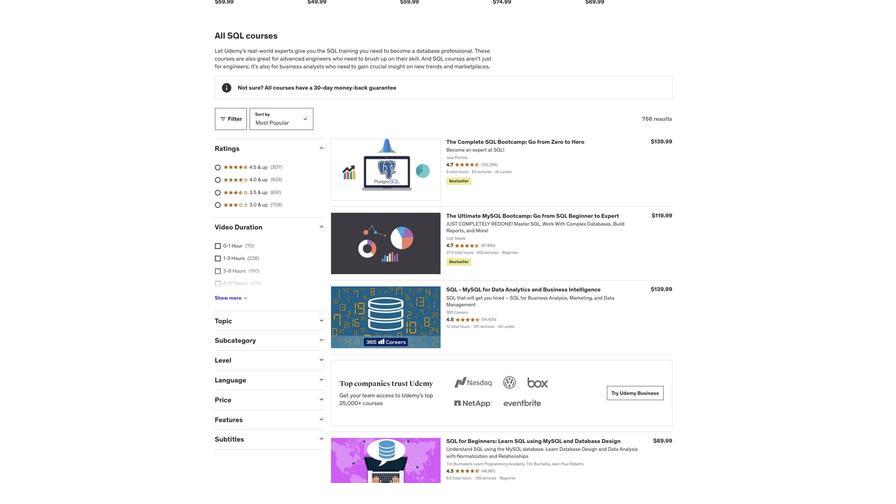 Task type: vqa. For each thing, say whether or not it's contained in the screenshot.
Show
yes



Task type: describe. For each thing, give the bounding box(es) containing it.
hours right 17+
[[232, 293, 246, 299]]

and inside let udemy's real-world experts give you the sql training you need to become a database professional. these courses are also great for advanced engineers who need to brush up on their skill. and sql courses aren't just for engineers; it's also for business analysts who need to gain crucial insight on new trends and marketplaces.
[[444, 63, 453, 70]]

experts
[[275, 47, 294, 54]]

small image for features
[[318, 416, 325, 423]]

sql up the trends
[[433, 55, 444, 62]]

get
[[340, 392, 349, 399]]

0 horizontal spatial business
[[543, 286, 568, 293]]

3
[[227, 255, 230, 262]]

gain
[[358, 63, 369, 70]]

courses up world
[[246, 30, 278, 41]]

1 vertical spatial and
[[532, 286, 542, 293]]

& for 3.5
[[258, 189, 261, 196]]

level button
[[215, 356, 312, 365]]

all sql courses
[[215, 30, 278, 41]]

and
[[422, 55, 432, 62]]

6-
[[223, 280, 228, 287]]

features button
[[215, 416, 312, 424]]

to up gain at the left of the page
[[358, 55, 364, 62]]

the complete sql bootcamp: go from zero to hero link
[[447, 138, 585, 145]]

are
[[236, 55, 244, 62]]

show more button
[[215, 291, 249, 305]]

4.5
[[250, 164, 257, 170]]

sql up udemy's
[[227, 30, 244, 41]]

try udemy business
[[612, 390, 659, 396]]

courses down let
[[215, 55, 235, 62]]

professional.
[[442, 47, 474, 54]]

1 you from the left
[[307, 47, 316, 54]]

$139.99 for the complete sql bootcamp: go from zero to hero
[[651, 138, 673, 145]]

bootcamp: for mysql
[[503, 212, 532, 219]]

it's
[[251, 63, 258, 70]]

a inside let udemy's real-world experts give you the sql training you need to become a database professional. these courses are also great for advanced engineers who need to brush up on their skill. and sql courses aren't just for engineers; it's also for business analysts who need to gain crucial insight on new trends and marketplaces.
[[412, 47, 415, 54]]

engineers;
[[223, 63, 250, 70]]

small image for ratings
[[318, 144, 325, 152]]

0 vertical spatial who
[[333, 55, 343, 62]]

back
[[355, 84, 368, 91]]

xsmall image for 3-
[[215, 269, 221, 274]]

xsmall image for 1-
[[215, 256, 221, 262]]

netapp image
[[453, 396, 494, 412]]

4.0 & up (604)
[[250, 177, 283, 183]]

try udemy business link
[[607, 386, 664, 400]]

hours for 1-3 hours
[[232, 255, 245, 262]]

2 you from the left
[[360, 47, 369, 54]]

give
[[295, 47, 306, 54]]

database
[[417, 47, 440, 54]]

for down let
[[215, 63, 222, 70]]

great
[[257, 55, 271, 62]]

2 vertical spatial mysql
[[543, 438, 562, 445]]

sql left -
[[447, 286, 458, 293]]

new
[[415, 63, 425, 70]]

topic
[[215, 317, 232, 325]]

3.5
[[250, 189, 257, 196]]

17+ hours
[[223, 293, 246, 299]]

more
[[229, 295, 242, 301]]

world
[[259, 47, 273, 54]]

aren't
[[467, 55, 481, 62]]

2 vertical spatial need
[[337, 63, 350, 70]]

small image for level
[[318, 357, 325, 364]]

brush
[[365, 55, 379, 62]]

for left business
[[271, 63, 278, 70]]

0 horizontal spatial on
[[389, 55, 395, 62]]

eventbrite image
[[502, 396, 543, 412]]

level
[[215, 356, 232, 365]]

up inside let udemy's real-world experts give you the sql training you need to become a database professional. these courses are also great for advanced engineers who need to brush up on their skill. and sql courses aren't just for engineers; it's also for business analysts who need to gain crucial insight on new trends and marketplaces.
[[381, 55, 387, 62]]

2 horizontal spatial and
[[564, 438, 574, 445]]

& for 3.0
[[258, 202, 261, 208]]

small image for video duration
[[318, 223, 325, 230]]

1 vertical spatial business
[[638, 390, 659, 396]]

to left gain at the left of the page
[[351, 63, 357, 70]]

up for (691)
[[262, 189, 268, 196]]

udemy inside top companies trust udemy get your team access to udemy's top 25,000+ courses
[[410, 380, 433, 388]]

sql - mysql for data analytics and business intelligence link
[[447, 286, 601, 293]]

0 vertical spatial all
[[215, 30, 225, 41]]

training
[[339, 47, 358, 54]]

the ultimate mysql bootcamp: go from sql beginner to expert
[[447, 212, 620, 219]]

udemy's
[[402, 392, 424, 399]]

(691)
[[271, 189, 281, 196]]

beginners:
[[468, 438, 497, 445]]

from for sql
[[542, 212, 555, 219]]

mysql for for
[[463, 286, 482, 293]]

sql left using
[[515, 438, 526, 445]]

analysts
[[304, 63, 324, 70]]

language button
[[215, 376, 312, 385]]

(604)
[[271, 177, 283, 183]]

0-1 hour (70)
[[223, 243, 254, 249]]

1 vertical spatial a
[[310, 84, 313, 91]]

small image for language
[[318, 376, 325, 383]]

not
[[238, 84, 248, 91]]

have
[[296, 84, 308, 91]]

courses left have at top left
[[273, 84, 294, 91]]

sure?
[[249, 84, 264, 91]]

0-
[[223, 243, 229, 249]]

sql right the
[[327, 47, 338, 54]]

sql right complete
[[485, 138, 497, 145]]

6-17 hours (229)
[[223, 280, 262, 287]]

guarantee
[[369, 84, 397, 91]]

1-3 hours (226)
[[223, 255, 259, 262]]

& for 4.5
[[258, 164, 261, 170]]

zero
[[552, 138, 564, 145]]

the ultimate mysql bootcamp: go from sql beginner to expert link
[[447, 212, 620, 219]]

3-6 hours (190)
[[223, 268, 260, 274]]

4.5 & up (307)
[[250, 164, 282, 170]]

trust
[[392, 380, 408, 388]]

analytics
[[506, 286, 531, 293]]

courses inside top companies trust udemy get your team access to udemy's top 25,000+ courses
[[363, 400, 383, 407]]

try
[[612, 390, 619, 396]]

1 horizontal spatial all
[[265, 84, 272, 91]]

1 horizontal spatial udemy
[[620, 390, 637, 396]]

xsmall image
[[215, 281, 221, 287]]

3.0 & up (708)
[[250, 202, 282, 208]]

video
[[215, 223, 233, 231]]

access
[[377, 392, 394, 399]]

filter button
[[215, 108, 247, 130]]

sql left beginner
[[557, 212, 568, 219]]

top companies trust udemy get your team access to udemy's top 25,000+ courses
[[340, 380, 433, 407]]

let udemy's real-world experts give you the sql training you need to become a database professional. these courses are also great for advanced engineers who need to brush up on their skill. and sql courses aren't just for engineers; it's also for business analysts who need to gain crucial insight on new trends and marketplaces.
[[215, 47, 492, 70]]

17
[[228, 280, 233, 287]]

real-
[[248, 47, 259, 54]]

video duration
[[215, 223, 263, 231]]

subcategory button
[[215, 336, 312, 345]]

using
[[527, 438, 542, 445]]

6
[[228, 268, 231, 274]]

& for 4.0
[[258, 177, 261, 183]]

for right great
[[272, 55, 279, 62]]

ultimate
[[458, 212, 481, 219]]

box image
[[526, 375, 550, 391]]

these
[[475, 47, 490, 54]]

complete
[[458, 138, 484, 145]]

3.0
[[250, 202, 257, 208]]

3.5 & up (691)
[[250, 189, 281, 196]]

(708)
[[271, 202, 282, 208]]

video duration button
[[215, 223, 312, 231]]

results
[[654, 115, 673, 122]]

(307)
[[271, 164, 282, 170]]

(226)
[[248, 255, 259, 262]]

sql left beginners:
[[447, 438, 458, 445]]

1 horizontal spatial also
[[260, 63, 270, 70]]

expert
[[602, 212, 620, 219]]

go for zero
[[529, 138, 536, 145]]



Task type: locate. For each thing, give the bounding box(es) containing it.
who down engineers
[[326, 63, 336, 70]]

business right try
[[638, 390, 659, 396]]

team
[[362, 392, 375, 399]]

volkswagen image
[[502, 375, 518, 391]]

you up the brush
[[360, 47, 369, 54]]

nasdaq image
[[453, 375, 494, 391]]

0 vertical spatial need
[[370, 47, 383, 54]]

4 small image from the top
[[318, 376, 325, 383]]

go
[[529, 138, 536, 145], [534, 212, 541, 219]]

sql for beginners: learn sql using mysql and database design
[[447, 438, 621, 445]]

& right 4.0
[[258, 177, 261, 183]]

features
[[215, 416, 243, 424]]

sql - mysql for data analytics and business intelligence
[[447, 286, 601, 293]]

1 horizontal spatial business
[[638, 390, 659, 396]]

-
[[459, 286, 461, 293]]

data
[[492, 286, 505, 293]]

for left beginners:
[[459, 438, 467, 445]]

subcategory
[[215, 336, 256, 345]]

who down training
[[333, 55, 343, 62]]

ratings
[[215, 144, 240, 153]]

0 horizontal spatial all
[[215, 30, 225, 41]]

udemy right try
[[620, 390, 637, 396]]

udemy up top
[[410, 380, 433, 388]]

filter
[[228, 115, 242, 122]]

3-
[[223, 268, 228, 274]]

bootcamp:
[[498, 138, 527, 145], [503, 212, 532, 219]]

$139.99 for sql - mysql for data analytics and business intelligence
[[651, 286, 673, 293]]

0 vertical spatial udemy
[[410, 380, 433, 388]]

(190)
[[249, 268, 260, 274]]

to right zero
[[565, 138, 571, 145]]

bootcamp: for sql
[[498, 138, 527, 145]]

crucial
[[370, 63, 387, 70]]

1 vertical spatial mysql
[[463, 286, 482, 293]]

mysql right ultimate
[[482, 212, 502, 219]]

on down skill.
[[407, 63, 413, 70]]

let
[[215, 47, 223, 54]]

mysql right -
[[463, 286, 482, 293]]

the
[[447, 138, 457, 145], [447, 212, 457, 219]]

up
[[381, 55, 387, 62], [262, 164, 268, 170], [262, 177, 268, 183], [262, 189, 268, 196], [262, 202, 268, 208]]

show
[[215, 295, 228, 301]]

small image for price
[[318, 396, 325, 403]]

on up insight
[[389, 55, 395, 62]]

top
[[425, 392, 433, 399]]

to inside top companies trust udemy get your team access to udemy's top 25,000+ courses
[[395, 392, 401, 399]]

also down real-
[[246, 55, 256, 62]]

1 horizontal spatial on
[[407, 63, 413, 70]]

a up skill.
[[412, 47, 415, 54]]

the left ultimate
[[447, 212, 457, 219]]

17+
[[223, 293, 231, 299]]

$89.99
[[654, 437, 673, 444]]

0 vertical spatial and
[[444, 63, 453, 70]]

hours for 6-17 hours
[[234, 280, 248, 287]]

hours right '3'
[[232, 255, 245, 262]]

xsmall image inside show more button
[[243, 295, 249, 301]]

hours right 6
[[233, 268, 246, 274]]

& right 3.5
[[258, 189, 261, 196]]

also down great
[[260, 63, 270, 70]]

1 vertical spatial also
[[260, 63, 270, 70]]

up left (708)
[[262, 202, 268, 208]]

0 horizontal spatial you
[[307, 47, 316, 54]]

sql
[[227, 30, 244, 41], [327, 47, 338, 54], [433, 55, 444, 62], [485, 138, 497, 145], [557, 212, 568, 219], [447, 286, 458, 293], [447, 438, 458, 445], [515, 438, 526, 445]]

0 horizontal spatial also
[[246, 55, 256, 62]]

1 horizontal spatial and
[[532, 286, 542, 293]]

database
[[575, 438, 601, 445]]

2 small image from the top
[[318, 337, 325, 344]]

mysql
[[482, 212, 502, 219], [463, 286, 482, 293], [543, 438, 562, 445]]

0 vertical spatial $139.99
[[651, 138, 673, 145]]

0 vertical spatial the
[[447, 138, 457, 145]]

from left zero
[[537, 138, 550, 145]]

up for (307)
[[262, 164, 268, 170]]

1 horizontal spatial you
[[360, 47, 369, 54]]

up left (307)
[[262, 164, 268, 170]]

1 vertical spatial the
[[447, 212, 457, 219]]

marketplaces.
[[455, 63, 490, 70]]

to left expert
[[595, 212, 600, 219]]

766
[[643, 115, 653, 122]]

their
[[396, 55, 408, 62]]

0 horizontal spatial udemy
[[410, 380, 433, 388]]

&
[[258, 164, 261, 170], [258, 177, 261, 183], [258, 189, 261, 196], [258, 202, 261, 208]]

business left intelligence
[[543, 286, 568, 293]]

small image inside filter button
[[220, 115, 227, 123]]

you
[[307, 47, 316, 54], [360, 47, 369, 54]]

become
[[391, 47, 411, 54]]

1 $139.99 from the top
[[651, 138, 673, 145]]

courses down professional.
[[445, 55, 465, 62]]

1 the from the top
[[447, 138, 457, 145]]

mysql right using
[[543, 438, 562, 445]]

advanced
[[280, 55, 305, 62]]

1 vertical spatial bootcamp:
[[503, 212, 532, 219]]

you left the
[[307, 47, 316, 54]]

for left data
[[483, 286, 491, 293]]

skill.
[[409, 55, 420, 62]]

all right sure?
[[265, 84, 272, 91]]

1 vertical spatial all
[[265, 84, 272, 91]]

up for (604)
[[262, 177, 268, 183]]

up left (604)
[[262, 177, 268, 183]]

small image for subtitles
[[318, 436, 325, 443]]

$119.99
[[652, 212, 673, 219]]

your
[[350, 392, 361, 399]]

1 vertical spatial udemy
[[620, 390, 637, 396]]

need
[[370, 47, 383, 54], [345, 55, 357, 62], [337, 63, 350, 70]]

xsmall image
[[215, 243, 221, 249], [215, 256, 221, 262], [215, 269, 221, 274], [243, 295, 249, 301]]

mysql for bootcamp:
[[482, 212, 502, 219]]

0 vertical spatial a
[[412, 47, 415, 54]]

the for the ultimate mysql bootcamp: go from sql beginner to expert
[[447, 212, 457, 219]]

0 horizontal spatial a
[[310, 84, 313, 91]]

just
[[482, 55, 492, 62]]

hero
[[572, 138, 585, 145]]

766 results status
[[643, 115, 673, 122]]

1 vertical spatial need
[[345, 55, 357, 62]]

ratings button
[[215, 144, 312, 153]]

1 horizontal spatial a
[[412, 47, 415, 54]]

0 vertical spatial on
[[389, 55, 395, 62]]

& right 4.5
[[258, 164, 261, 170]]

0 vertical spatial from
[[537, 138, 550, 145]]

the complete sql bootcamp: go from zero to hero
[[447, 138, 585, 145]]

hour
[[232, 243, 243, 249]]

from left beginner
[[542, 212, 555, 219]]

2 the from the top
[[447, 212, 457, 219]]

xsmall image left 1-
[[215, 256, 221, 262]]

1 horizontal spatial mysql
[[482, 212, 502, 219]]

courses down the team
[[363, 400, 383, 407]]

day
[[323, 84, 333, 91]]

the
[[317, 47, 326, 54]]

from for zero
[[537, 138, 550, 145]]

up for (708)
[[262, 202, 268, 208]]

30-
[[314, 84, 323, 91]]

the left complete
[[447, 138, 457, 145]]

0 vertical spatial mysql
[[482, 212, 502, 219]]

courses
[[246, 30, 278, 41], [215, 55, 235, 62], [445, 55, 465, 62], [273, 84, 294, 91], [363, 400, 383, 407]]

business
[[543, 286, 568, 293], [638, 390, 659, 396]]

show more
[[215, 295, 242, 301]]

small image for subcategory
[[318, 337, 325, 344]]

xsmall image left 3-
[[215, 269, 221, 274]]

to left become at the left top of the page
[[384, 47, 389, 54]]

0 vertical spatial business
[[543, 286, 568, 293]]

xsmall image right more
[[243, 295, 249, 301]]

on
[[389, 55, 395, 62], [407, 63, 413, 70]]

a left 30-
[[310, 84, 313, 91]]

design
[[602, 438, 621, 445]]

learn
[[498, 438, 514, 445]]

go for sql
[[534, 212, 541, 219]]

1
[[229, 243, 231, 249]]

1 vertical spatial from
[[542, 212, 555, 219]]

all up let
[[215, 30, 225, 41]]

small image for topic
[[318, 317, 325, 324]]

0 vertical spatial bootcamp:
[[498, 138, 527, 145]]

hours right 17
[[234, 280, 248, 287]]

up up crucial
[[381, 55, 387, 62]]

to
[[384, 47, 389, 54], [358, 55, 364, 62], [351, 63, 357, 70], [565, 138, 571, 145], [595, 212, 600, 219], [395, 392, 401, 399]]

0 horizontal spatial mysql
[[463, 286, 482, 293]]

small image
[[318, 223, 325, 230], [318, 337, 325, 344], [318, 357, 325, 364], [318, 376, 325, 383]]

and right the trends
[[444, 63, 453, 70]]

a
[[412, 47, 415, 54], [310, 84, 313, 91]]

and left database
[[564, 438, 574, 445]]

1 vertical spatial $139.99
[[651, 286, 673, 293]]

3 small image from the top
[[318, 357, 325, 364]]

1 small image from the top
[[318, 223, 325, 230]]

1 vertical spatial who
[[326, 63, 336, 70]]

money-
[[334, 84, 355, 91]]

engineers
[[306, 55, 331, 62]]

top
[[340, 380, 353, 388]]

not sure? all courses have a 30-day money-back guarantee
[[238, 84, 397, 91]]

and right "analytics"
[[532, 286, 542, 293]]

for
[[272, 55, 279, 62], [215, 63, 222, 70], [271, 63, 278, 70], [483, 286, 491, 293], [459, 438, 467, 445]]

& right 3.0
[[258, 202, 261, 208]]

business
[[280, 63, 302, 70]]

0 horizontal spatial and
[[444, 63, 453, 70]]

hours
[[232, 255, 245, 262], [233, 268, 246, 274], [234, 280, 248, 287], [232, 293, 246, 299]]

the for the complete sql bootcamp: go from zero to hero
[[447, 138, 457, 145]]

from
[[537, 138, 550, 145], [542, 212, 555, 219]]

1 vertical spatial go
[[534, 212, 541, 219]]

to down trust
[[395, 392, 401, 399]]

0 vertical spatial also
[[246, 55, 256, 62]]

0 vertical spatial go
[[529, 138, 536, 145]]

xsmall image left '0-'
[[215, 243, 221, 249]]

udemy's
[[224, 47, 246, 54]]

766 results
[[643, 115, 673, 122]]

2 horizontal spatial mysql
[[543, 438, 562, 445]]

price
[[215, 396, 232, 404]]

beginner
[[569, 212, 594, 219]]

up left "(691)" at the top left
[[262, 189, 268, 196]]

hours for 3-6 hours
[[233, 268, 246, 274]]

xsmall image for 0-
[[215, 243, 221, 249]]

small image
[[220, 115, 227, 123], [318, 144, 325, 152], [318, 317, 325, 324], [318, 396, 325, 403], [318, 416, 325, 423], [318, 436, 325, 443]]

1 vertical spatial on
[[407, 63, 413, 70]]

sql for beginners: learn sql using mysql and database design link
[[447, 438, 621, 445]]

2 $139.99 from the top
[[651, 286, 673, 293]]

2 vertical spatial and
[[564, 438, 574, 445]]



